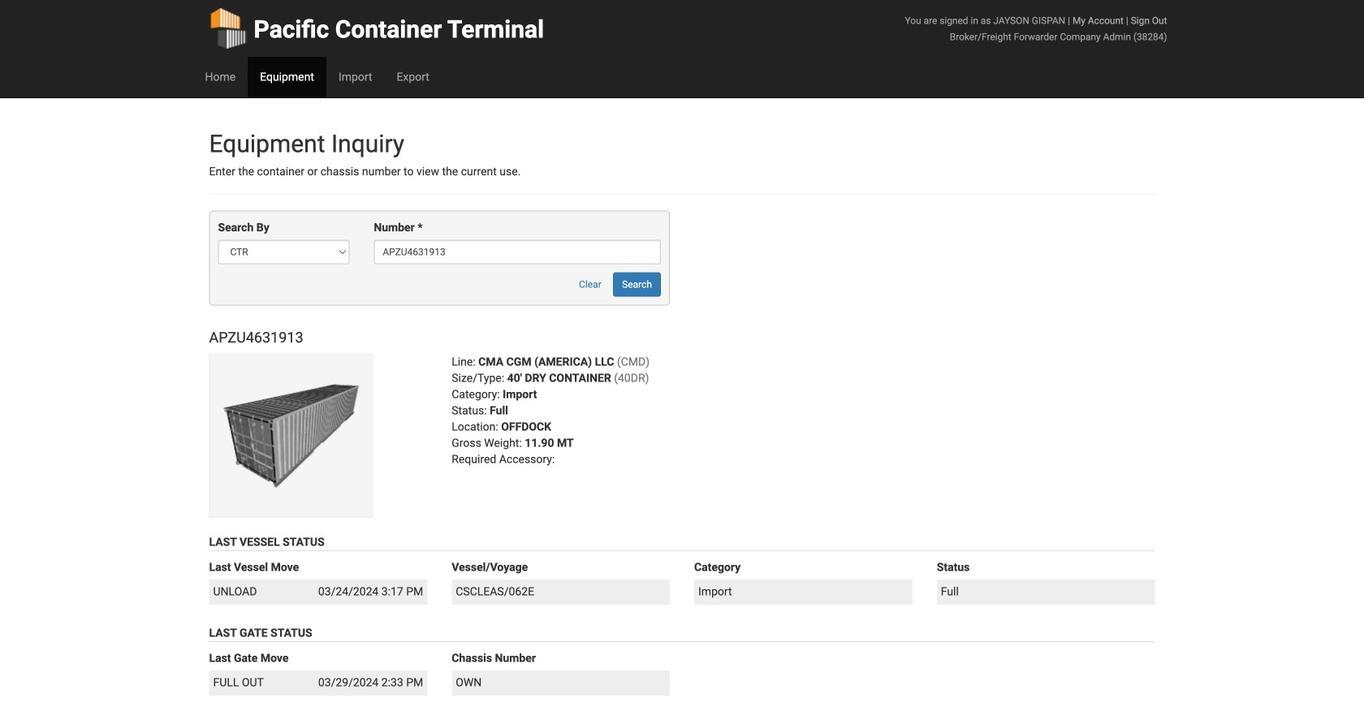 Task type: locate. For each thing, give the bounding box(es) containing it.
40dr image
[[209, 354, 373, 518]]

None text field
[[374, 240, 661, 264]]



Task type: vqa. For each thing, say whether or not it's contained in the screenshot.
account?
no



